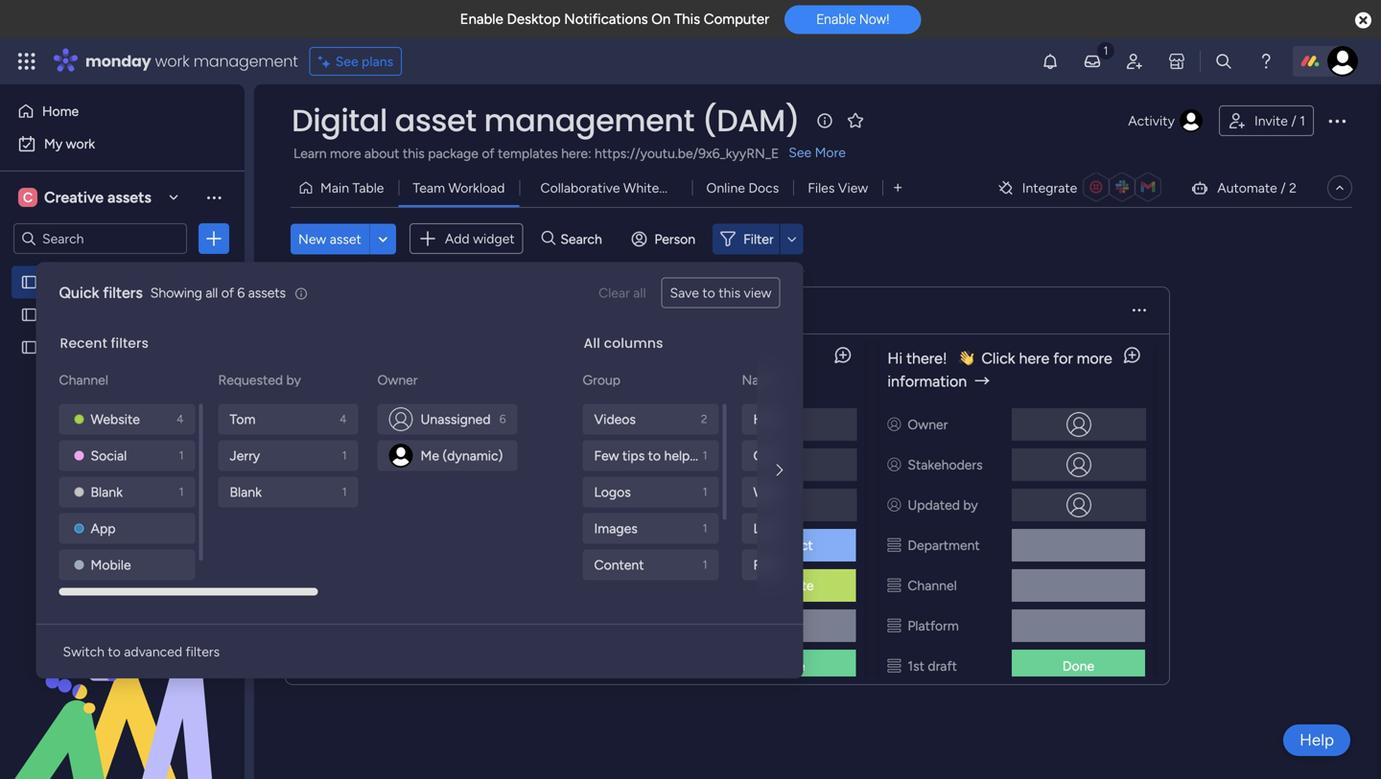 Task type: locate. For each thing, give the bounding box(es) containing it.
0 horizontal spatial of
[[221, 285, 234, 301]]

dapulse person column image up 'images'
[[598, 497, 612, 514]]

0 vertical spatial this
[[403, 145, 425, 162]]

website inside channel 'group'
[[91, 412, 140, 428]]

1 all from the left
[[206, 285, 218, 301]]

asset
[[395, 99, 476, 142], [330, 231, 361, 247], [87, 274, 118, 291]]

blank inside requested by group
[[230, 484, 262, 501]]

grid containing hi there!   👋  click here for more information  →
[[294, 196, 1162, 780]]

workspace options image
[[204, 188, 224, 207]]

list box
[[0, 262, 245, 623]]

enable inside button
[[816, 11, 856, 27]]

2 updated from the left
[[618, 497, 671, 514]]

2 department from the left
[[908, 538, 980, 554]]

update feed image
[[1083, 52, 1102, 71]]

stakehoders down the information
[[908, 457, 983, 473]]

content
[[594, 557, 644, 574]]

asset down search in workspace field at left
[[87, 274, 118, 291]]

0 vertical spatial of
[[482, 145, 495, 162]]

0 horizontal spatial v2 status outline image
[[309, 578, 322, 594]]

v2 search image
[[542, 228, 556, 250]]

asset right "new"
[[330, 231, 361, 247]]

0 horizontal spatial department
[[618, 538, 691, 554]]

2 right automate
[[1289, 180, 1297, 196]]

2 done from the left
[[1063, 659, 1095, 675]]

👋
[[959, 350, 974, 368]]

0 vertical spatial company
[[309, 361, 375, 379]]

v2 status outline image for hi there!   👋  click here for more information  →
[[888, 578, 901, 594]]

learn more about this package of templates here: https://youtu.be/9x6_kyyrn_e see more
[[294, 144, 846, 162]]

list box containing digital asset management (dam)
[[0, 262, 245, 623]]

my work option
[[12, 129, 233, 159]]

0 horizontal spatial welcome
[[598, 361, 663, 379]]

1 updated by from the left
[[329, 497, 400, 514]]

1 vertical spatial of
[[221, 285, 234, 301]]

work right my
[[66, 136, 95, 152]]

0 vertical spatial public board image
[[20, 306, 38, 324]]

to for save
[[703, 285, 715, 301]]

0 vertical spatial to
[[703, 285, 715, 301]]

1 horizontal spatial of
[[482, 145, 495, 162]]

this inside learn more about this package of templates here: https://youtu.be/9x6_kyyrn_e see more
[[403, 145, 425, 162]]

2 blank from the left
[[230, 484, 262, 501]]

0 horizontal spatial see
[[335, 53, 358, 70]]

filter
[[744, 231, 774, 247]]

dapulse person column image
[[598, 417, 612, 433], [888, 417, 901, 433], [309, 457, 322, 473], [598, 497, 612, 514]]

1 horizontal spatial updated
[[618, 497, 671, 514]]

2 4 from the left
[[340, 412, 347, 426]]

social
[[91, 448, 127, 464]]

1st draft
[[908, 659, 957, 675]]

1 horizontal spatial to
[[703, 285, 715, 301]]

save to this view
[[670, 285, 772, 301]]

0 vertical spatial see
[[335, 53, 358, 70]]

enable
[[460, 11, 503, 28], [816, 11, 856, 27]]

1 vertical spatial website
[[91, 412, 140, 428]]

option
[[0, 265, 245, 269]]

1 horizontal spatial platform
[[618, 618, 670, 635]]

0 horizontal spatial this
[[403, 145, 425, 162]]

dialog
[[36, 262, 1381, 679]]

1 department from the left
[[618, 538, 691, 554]]

stakehoders left me on the bottom left of the page
[[329, 457, 404, 473]]

picture
[[848, 557, 890, 574]]

see more link
[[787, 143, 848, 162]]

(dam) down options image
[[204, 274, 243, 291]]

requested
[[218, 372, 283, 388]]

public board image left recent
[[20, 339, 38, 357]]

department for welcome video
[[618, 538, 691, 554]]

john smith image
[[389, 444, 413, 468]]

blank inside channel 'group'
[[91, 484, 123, 501]]

1 horizontal spatial enable
[[816, 11, 856, 27]]

of inside quick filters showing all of 6 assets
[[221, 285, 234, 301]]

website up social
[[91, 412, 140, 428]]

1 vertical spatial 2
[[701, 412, 707, 426]]

1 stakehoders from the left
[[329, 457, 404, 473]]

redesign
[[165, 340, 217, 356]]

product
[[765, 538, 813, 554]]

2 horizontal spatial asset
[[395, 99, 476, 142]]

digital right public board image
[[45, 274, 83, 291]]

all right clear
[[633, 285, 646, 301]]

see
[[335, 53, 358, 70], [789, 144, 812, 161]]

3 platform from the left
[[908, 618, 959, 635]]

video
[[667, 361, 704, 379], [813, 484, 846, 501], [800, 521, 833, 537]]

3 updated by from the left
[[908, 497, 978, 514]]

clear all button
[[591, 278, 654, 308]]

requested by group
[[218, 404, 362, 508]]

6 right "unassigned"
[[500, 412, 506, 426]]

done
[[773, 659, 805, 675], [1063, 659, 1095, 675]]

quick
[[59, 284, 99, 302]]

by
[[286, 372, 301, 388], [385, 497, 400, 514], [674, 497, 689, 514], [963, 497, 978, 514]]

see inside "see plans" button
[[335, 53, 358, 70]]

monday marketplace image
[[1167, 52, 1187, 71]]

video up launch video
[[813, 484, 846, 501]]

2 stakehoders from the left
[[618, 457, 694, 473]]

1 inside button
[[1300, 113, 1306, 129]]

view
[[838, 180, 868, 196]]

digital asset management (dam) inside list box
[[45, 274, 243, 291]]

done for welcome video
[[773, 659, 805, 675]]

see left plans
[[335, 53, 358, 70]]

1 vertical spatial public board image
[[20, 339, 38, 357]]

1 vertical spatial /
[[1281, 180, 1286, 196]]

channel down recent
[[59, 372, 108, 388]]

v2 status outline image
[[309, 578, 322, 594], [598, 578, 612, 594], [888, 578, 901, 594]]

1 horizontal spatial blank
[[230, 484, 262, 501]]

logo up john smith icon
[[379, 361, 409, 379]]

2 vertical spatial asset
[[87, 274, 118, 291]]

enable left desktop
[[460, 11, 503, 28]]

company logo inside name group
[[753, 448, 841, 464]]

0 horizontal spatial more
[[330, 145, 361, 162]]

video left name
[[667, 361, 704, 379]]

to for switch
[[108, 644, 121, 660]]

channel up 1st draft
[[908, 578, 957, 594]]

this right about
[[403, 145, 425, 162]]

/ for 2
[[1281, 180, 1286, 196]]

2 horizontal spatial platform
[[908, 618, 959, 635]]

main
[[815, 557, 844, 574]]

6
[[237, 285, 245, 301], [500, 412, 506, 426]]

6 inside quick filters showing all of 6 assets
[[237, 285, 245, 301]]

4 inside channel 'group'
[[177, 412, 184, 426]]

select product image
[[17, 52, 36, 71]]

filters right advanced
[[186, 644, 220, 660]]

see left more
[[789, 144, 812, 161]]

enable for enable desktop notifications on this computer
[[460, 11, 503, 28]]

all
[[584, 334, 600, 353]]

2 v2 status outline image from the left
[[598, 578, 612, 594]]

0 vertical spatial more
[[330, 145, 361, 162]]

1 horizontal spatial stakehoders
[[618, 457, 694, 473]]

0 horizontal spatial assets
[[107, 188, 151, 207]]

creative
[[44, 188, 104, 207]]

1 horizontal spatial (dam)
[[702, 99, 800, 142]]

team
[[413, 180, 445, 196]]

workload
[[448, 180, 505, 196]]

of right showing on the left
[[221, 285, 234, 301]]

1 4 from the left
[[177, 412, 184, 426]]

1 updated from the left
[[329, 497, 381, 514]]

asset inside button
[[330, 231, 361, 247]]

1 horizontal spatial 6
[[500, 412, 506, 426]]

dapulse person column image
[[598, 457, 612, 473], [888, 457, 901, 473], [309, 497, 322, 514], [888, 497, 901, 514]]

owner
[[377, 372, 418, 388], [329, 417, 369, 433], [618, 417, 659, 433], [908, 417, 948, 433]]

digital up learn
[[292, 99, 387, 142]]

4
[[177, 412, 184, 426], [340, 412, 347, 426]]

tom
[[230, 412, 256, 428]]

public board image
[[20, 306, 38, 324], [20, 339, 38, 357]]

1 vertical spatial assets
[[248, 285, 286, 301]]

grid
[[294, 196, 1162, 780]]

1 vertical spatial work
[[66, 136, 95, 152]]

collaborative
[[541, 180, 620, 196]]

0 vertical spatial 2
[[1289, 180, 1297, 196]]

search everything image
[[1214, 52, 1234, 71]]

https://youtu.be/9x6_kyyrn_e
[[595, 145, 779, 162]]

1 horizontal spatial see
[[789, 144, 812, 161]]

1 horizontal spatial done
[[1063, 659, 1095, 675]]

showing
[[150, 285, 202, 301]]

1 vertical spatial welcome
[[753, 484, 810, 501]]

company logo up john smith icon
[[309, 361, 409, 379]]

2
[[1289, 180, 1297, 196], [701, 412, 707, 426]]

0 horizontal spatial updated
[[329, 497, 381, 514]]

digital
[[292, 99, 387, 142], [45, 274, 83, 291]]

website down quick
[[45, 340, 94, 356]]

platform
[[329, 618, 380, 635], [618, 618, 670, 635], [908, 618, 959, 635]]

0 vertical spatial welcome video
[[598, 361, 704, 379]]

0 vertical spatial assets
[[107, 188, 151, 207]]

website homepage redesign
[[45, 340, 217, 356]]

→
[[975, 373, 990, 391]]

welcome video up launch video
[[753, 484, 846, 501]]

2 vertical spatial filters
[[186, 644, 220, 660]]

2 horizontal spatial stakehoders
[[908, 457, 983, 473]]

help
[[1300, 731, 1334, 751]]

home option
[[12, 96, 233, 127]]

clear
[[599, 285, 630, 301]]

docs
[[749, 180, 779, 196]]

1 done from the left
[[773, 659, 805, 675]]

2 enable from the left
[[816, 11, 856, 27]]

options image
[[1326, 109, 1349, 132]]

0 horizontal spatial platform
[[329, 618, 380, 635]]

2 vertical spatial video
[[800, 521, 833, 537]]

0 horizontal spatial to
[[108, 644, 121, 660]]

more up main table button
[[330, 145, 361, 162]]

1 vertical spatial (dam)
[[204, 274, 243, 291]]

enable for enable now!
[[816, 11, 856, 27]]

v2 status outline image for welcome video
[[598, 578, 612, 594]]

welcome down the columns
[[598, 361, 663, 379]]

0 horizontal spatial 6
[[237, 285, 245, 301]]

1 vertical spatial logo
[[815, 448, 841, 464]]

0 vertical spatial /
[[1291, 113, 1297, 129]]

lottie animation element
[[0, 586, 245, 780]]

0 horizontal spatial enable
[[460, 11, 503, 28]]

0 horizontal spatial logo
[[379, 361, 409, 379]]

to right save at the top
[[703, 285, 715, 301]]

company
[[309, 361, 375, 379], [753, 448, 812, 464]]

invite / 1 button
[[1219, 106, 1314, 136]]

0 vertical spatial website
[[45, 340, 94, 356]]

notifications
[[564, 11, 648, 28]]

homepage
[[98, 340, 162, 356]]

company right requested by
[[309, 361, 375, 379]]

asset up package
[[395, 99, 476, 142]]

logo
[[379, 361, 409, 379], [815, 448, 841, 464]]

hi there!   👋  click here for more information  →
[[888, 350, 1116, 391]]

to inside button
[[108, 644, 121, 660]]

owner group
[[377, 404, 521, 471]]

Search in workspace field
[[40, 228, 160, 250]]

columns
[[604, 334, 663, 353]]

stakehoders for hi there!   👋  click here for more information  →
[[908, 457, 983, 473]]

1 horizontal spatial all
[[633, 285, 646, 301]]

2 platform from the left
[[618, 618, 670, 635]]

v2 status outline image
[[598, 538, 612, 554], [888, 538, 901, 554], [309, 618, 322, 635], [598, 618, 612, 635], [888, 618, 901, 635], [888, 659, 901, 675]]

1 horizontal spatial department
[[908, 538, 980, 554]]

website down founders'
[[765, 578, 814, 594]]

0 horizontal spatial all
[[206, 285, 218, 301]]

this inside button
[[719, 285, 741, 301]]

2 inside "group" group
[[701, 412, 707, 426]]

1 vertical spatial company
[[753, 448, 812, 464]]

logo up launch video
[[815, 448, 841, 464]]

6 right showing on the left
[[237, 285, 245, 301]]

company up launch at the bottom right
[[753, 448, 812, 464]]

2 updated by from the left
[[618, 497, 689, 514]]

Digital asset management (DAM) field
[[287, 99, 805, 142]]

me (dynamic)
[[421, 448, 503, 464]]

name group
[[742, 404, 890, 617]]

2 horizontal spatial updated
[[908, 497, 960, 514]]

images
[[594, 521, 638, 537]]

2 all from the left
[[633, 285, 646, 301]]

2 right the videos
[[701, 412, 707, 426]]

(dam) up the online docs button
[[702, 99, 800, 142]]

1 horizontal spatial welcome
[[753, 484, 810, 501]]

digital asset management (dam) down search in workspace field at left
[[45, 274, 243, 291]]

group
[[583, 372, 621, 388]]

to
[[703, 285, 715, 301], [108, 644, 121, 660]]

updated for hi there!   👋  click here for more information  →
[[908, 497, 960, 514]]

/ right invite
[[1291, 113, 1297, 129]]

this left "view"
[[719, 285, 741, 301]]

assets up search in workspace field at left
[[107, 188, 151, 207]]

website
[[45, 340, 94, 356], [91, 412, 140, 428], [765, 578, 814, 594]]

1 horizontal spatial more
[[1077, 350, 1112, 368]]

assets up requested by
[[248, 285, 286, 301]]

1 vertical spatial more
[[1077, 350, 1112, 368]]

channel
[[59, 372, 108, 388], [618, 578, 668, 594], [908, 578, 957, 594]]

enable left now!
[[816, 11, 856, 27]]

show board description image
[[813, 111, 836, 130]]

activity
[[1128, 113, 1175, 129]]

launch
[[753, 521, 797, 537]]

logo inside grid
[[379, 361, 409, 379]]

0 vertical spatial (dam)
[[702, 99, 800, 142]]

company logo
[[309, 361, 409, 379], [753, 448, 841, 464]]

welcome up launch at the bottom right
[[753, 484, 810, 501]]

0 horizontal spatial done
[[773, 659, 805, 675]]

to right switch on the bottom of the page
[[108, 644, 121, 660]]

dapulse person column image down the information
[[888, 417, 901, 433]]

public board image down public board image
[[20, 306, 38, 324]]

digital asset management (dam) up 'templates'
[[292, 99, 800, 142]]

more inside hi there!   👋  click here for more information  →
[[1077, 350, 1112, 368]]

1 horizontal spatial 2
[[1289, 180, 1297, 196]]

1 vertical spatial digital asset management (dam)
[[45, 274, 243, 291]]

0 horizontal spatial digital
[[45, 274, 83, 291]]

1 horizontal spatial v2 status outline image
[[598, 578, 612, 594]]

0 vertical spatial 6
[[237, 285, 245, 301]]

person
[[655, 231, 696, 247]]

1 horizontal spatial assets
[[248, 285, 286, 301]]

0 horizontal spatial updated by
[[329, 497, 400, 514]]

1 vertical spatial filters
[[111, 334, 149, 353]]

lottie animation image
[[0, 586, 245, 780]]

blank down social
[[91, 484, 123, 501]]

0 horizontal spatial stakehoders
[[329, 457, 404, 473]]

digital inside list box
[[45, 274, 83, 291]]

1 vertical spatial 6
[[500, 412, 506, 426]]

updated by
[[329, 497, 400, 514], [618, 497, 689, 514], [908, 497, 978, 514]]

more right for
[[1077, 350, 1112, 368]]

platform for welcome video
[[618, 618, 670, 635]]

/ inside button
[[1291, 113, 1297, 129]]

0 vertical spatial company logo
[[309, 361, 409, 379]]

all right showing on the left
[[206, 285, 218, 301]]

1 horizontal spatial logo
[[815, 448, 841, 464]]

0 horizontal spatial digital asset management (dam)
[[45, 274, 243, 291]]

work right the monday at the top left of page
[[155, 50, 189, 72]]

invite / 1
[[1255, 113, 1306, 129]]

of
[[482, 145, 495, 162], [221, 285, 234, 301]]

2 vertical spatial website
[[765, 578, 814, 594]]

1 blank from the left
[[91, 484, 123, 501]]

1 horizontal spatial 4
[[340, 412, 347, 426]]

3 updated from the left
[[908, 497, 960, 514]]

to inside button
[[703, 285, 715, 301]]

filters right recent
[[111, 334, 149, 353]]

/ right automate
[[1281, 180, 1286, 196]]

filters right quick
[[103, 284, 143, 302]]

this
[[403, 145, 425, 162], [719, 285, 741, 301]]

monday
[[85, 50, 151, 72]]

1 vertical spatial to
[[108, 644, 121, 660]]

3 v2 status outline image from the left
[[888, 578, 901, 594]]

of right package
[[482, 145, 495, 162]]

enable desktop notifications on this computer
[[460, 11, 769, 28]]

1 enable from the left
[[460, 11, 503, 28]]

welcome video down the columns
[[598, 361, 704, 379]]

angle down image
[[378, 232, 388, 246]]

information
[[888, 373, 967, 391]]

filters
[[103, 284, 143, 302], [111, 334, 149, 353], [186, 644, 220, 660]]

company logo up launch video
[[753, 448, 841, 464]]

welcome video
[[598, 361, 704, 379], [753, 484, 846, 501]]

1 horizontal spatial company
[[753, 448, 812, 464]]

0 horizontal spatial channel
[[59, 372, 108, 388]]

(dam)
[[702, 99, 800, 142], [204, 274, 243, 291]]

1 horizontal spatial digital asset management (dam)
[[292, 99, 800, 142]]

stakehoders up logos at the bottom of the page
[[618, 457, 694, 473]]

3 stakehoders from the left
[[908, 457, 983, 473]]

this
[[674, 11, 700, 28]]

0 horizontal spatial company
[[309, 361, 375, 379]]

updated by for welcome video
[[618, 497, 689, 514]]

1 vertical spatial company logo
[[753, 448, 841, 464]]

welcome
[[598, 361, 663, 379], [753, 484, 810, 501]]

channel down content
[[618, 578, 668, 594]]

1 vertical spatial see
[[789, 144, 812, 161]]

1 horizontal spatial channel
[[618, 578, 668, 594]]

1 horizontal spatial /
[[1291, 113, 1297, 129]]

templates
[[498, 145, 558, 162]]

blank down jerry
[[230, 484, 262, 501]]

see inside learn more about this package of templates here: https://youtu.be/9x6_kyyrn_e see more
[[789, 144, 812, 161]]

1 vertical spatial this
[[719, 285, 741, 301]]

work inside option
[[66, 136, 95, 152]]

1
[[1300, 113, 1306, 129], [179, 449, 184, 463], [342, 449, 347, 463], [703, 449, 707, 463], [179, 485, 184, 499], [342, 485, 347, 499], [703, 485, 707, 499], [703, 522, 707, 536], [703, 558, 707, 572]]

0 horizontal spatial 4
[[177, 412, 184, 426]]

2 horizontal spatial updated by
[[908, 497, 978, 514]]

video up 'product'
[[800, 521, 833, 537]]

options image
[[204, 229, 224, 248]]

group group
[[583, 404, 723, 654]]

4 inside requested by group
[[340, 412, 347, 426]]

1 horizontal spatial digital
[[292, 99, 387, 142]]

management
[[194, 50, 298, 72], [484, 99, 694, 142], [122, 274, 201, 291]]



Task type: describe. For each thing, give the bounding box(es) containing it.
invite members image
[[1125, 52, 1144, 71]]

click
[[982, 350, 1015, 368]]

work for monday
[[155, 50, 189, 72]]

more inside learn more about this package of templates here: https://youtu.be/9x6_kyyrn_e see more
[[330, 145, 361, 162]]

company inside name group
[[753, 448, 812, 464]]

1 vertical spatial management
[[484, 99, 694, 142]]

arrow down image
[[781, 228, 804, 251]]

name
[[742, 372, 778, 388]]

updated by for hi there!   👋  click here for more information  →
[[908, 497, 978, 514]]

website inside list box
[[45, 340, 94, 356]]

dapulse person column image down group
[[598, 417, 612, 433]]

person button
[[624, 224, 707, 254]]

help button
[[1284, 725, 1351, 757]]

collaborative whiteboard
[[541, 180, 694, 196]]

assets inside quick filters showing all of 6 assets
[[248, 285, 286, 301]]

1 platform from the left
[[329, 618, 380, 635]]

now!
[[859, 11, 890, 27]]

quick filters showing all of 6 assets
[[59, 284, 286, 302]]

whiteboard
[[623, 180, 694, 196]]

founders'
[[753, 557, 812, 574]]

clear all
[[599, 285, 646, 301]]

filters for recent
[[111, 334, 149, 353]]

invite
[[1255, 113, 1288, 129]]

2 public board image from the top
[[20, 339, 38, 357]]

here:
[[561, 145, 591, 162]]

learn
[[294, 145, 327, 162]]

of inside learn more about this package of templates here: https://youtu.be/9x6_kyyrn_e see more
[[482, 145, 495, 162]]

plans
[[362, 53, 393, 70]]

see plans
[[335, 53, 393, 70]]

1st
[[908, 659, 925, 675]]

notifications image
[[1041, 52, 1060, 71]]

switch to advanced filters button
[[55, 637, 227, 668]]

stakehoders for welcome video
[[618, 457, 694, 473]]

updated for welcome video
[[618, 497, 671, 514]]

integrate button
[[990, 168, 1175, 208]]

more
[[815, 144, 846, 161]]

work for my
[[66, 136, 95, 152]]

filters for quick
[[103, 284, 143, 302]]

company inside grid
[[309, 361, 375, 379]]

done for hi there!   👋  click here for more information  →
[[1063, 659, 1095, 675]]

view
[[744, 285, 772, 301]]

john smith image
[[1328, 46, 1358, 77]]

files
[[808, 180, 835, 196]]

videos
[[594, 412, 636, 428]]

collaborative whiteboard button
[[519, 173, 694, 203]]

all columns
[[584, 334, 663, 353]]

welcome video inside name group
[[753, 484, 846, 501]]

0 vertical spatial management
[[194, 50, 298, 72]]

launch video
[[753, 521, 833, 537]]

c
[[23, 189, 33, 206]]

about
[[364, 145, 399, 162]]

jerry
[[230, 448, 260, 464]]

logos
[[594, 484, 631, 501]]

computer
[[704, 11, 769, 28]]

unassigned
[[421, 412, 491, 428]]

home link
[[12, 96, 233, 127]]

home
[[42, 103, 79, 119]]

workspace image
[[18, 187, 37, 208]]

1 image
[[1097, 39, 1115, 61]]

see plans button
[[310, 47, 402, 76]]

(dynamic)
[[443, 448, 503, 464]]

logo inside name group
[[815, 448, 841, 464]]

hi
[[888, 350, 903, 368]]

filter button
[[713, 224, 804, 254]]

dapulse close image
[[1355, 11, 1372, 31]]

2 vertical spatial management
[[122, 274, 201, 291]]

table
[[353, 180, 384, 196]]

add
[[445, 231, 470, 247]]

here
[[1019, 350, 1050, 368]]

department for hi there!   👋  click here for more information  →
[[908, 538, 980, 554]]

help image
[[1257, 52, 1276, 71]]

mobile
[[91, 557, 131, 574]]

online docs button
[[692, 173, 794, 203]]

1 public board image from the top
[[20, 306, 38, 324]]

1 vertical spatial video
[[813, 484, 846, 501]]

Search field
[[556, 226, 613, 253]]

automate
[[1217, 180, 1278, 196]]

add widget
[[445, 231, 515, 247]]

requested by
[[218, 372, 301, 388]]

widget
[[473, 231, 515, 247]]

add widget button
[[409, 224, 523, 254]]

0 horizontal spatial company logo
[[309, 361, 409, 379]]

add to favorites image
[[846, 111, 865, 130]]

add view image
[[894, 181, 902, 195]]

all inside clear all button
[[633, 285, 646, 301]]

platform for hi there!   👋  click here for more information  →
[[908, 618, 959, 635]]

on
[[652, 11, 671, 28]]

welcome inside name group
[[753, 484, 810, 501]]

my
[[44, 136, 63, 152]]

all inside quick filters showing all of 6 assets
[[206, 285, 218, 301]]

public board image
[[20, 273, 38, 292]]

channel for welcome video
[[618, 578, 668, 594]]

channel for hi there!   👋  click here for more information  →
[[908, 578, 957, 594]]

new asset button
[[291, 224, 369, 254]]

main
[[320, 180, 349, 196]]

automate / 2
[[1217, 180, 1297, 196]]

0 horizontal spatial (dam)
[[204, 274, 243, 291]]

dialog containing recent filters
[[36, 262, 1381, 679]]

4 for requested by
[[340, 412, 347, 426]]

filters inside button
[[186, 644, 220, 660]]

save to this view button
[[661, 278, 780, 308]]

main table button
[[291, 173, 398, 203]]

0 vertical spatial welcome
[[598, 361, 663, 379]]

online
[[706, 180, 745, 196]]

new asset
[[298, 231, 361, 247]]

files view button
[[794, 173, 883, 203]]

6 inside the owner group
[[500, 412, 506, 426]]

0 vertical spatial asset
[[395, 99, 476, 142]]

app
[[91, 521, 116, 537]]

switch to advanced filters
[[63, 644, 220, 660]]

0 horizontal spatial asset
[[87, 274, 118, 291]]

channel group
[[59, 404, 199, 581]]

4 for channel
[[177, 412, 184, 426]]

creative assets
[[44, 188, 151, 207]]

/ for 1
[[1291, 113, 1297, 129]]

dapulse person column image right jerry
[[309, 457, 322, 473]]

0 vertical spatial digital asset management (dam)
[[292, 99, 800, 142]]

monday work management
[[85, 50, 298, 72]]

save
[[670, 285, 699, 301]]

assets inside workspace selection element
[[107, 188, 151, 207]]

0 vertical spatial video
[[667, 361, 704, 379]]

more dots image
[[1133, 304, 1146, 318]]

collapse board header image
[[1332, 180, 1348, 196]]

online docs
[[706, 180, 779, 196]]

files view
[[808, 180, 868, 196]]

there!
[[906, 350, 947, 368]]

workspace selection element
[[18, 186, 154, 209]]

0 horizontal spatial welcome video
[[598, 361, 704, 379]]

team workload
[[413, 180, 505, 196]]

advanced
[[124, 644, 182, 660]]

1 v2 status outline image from the left
[[309, 578, 322, 594]]



Task type: vqa. For each thing, say whether or not it's contained in the screenshot.
FIELD
no



